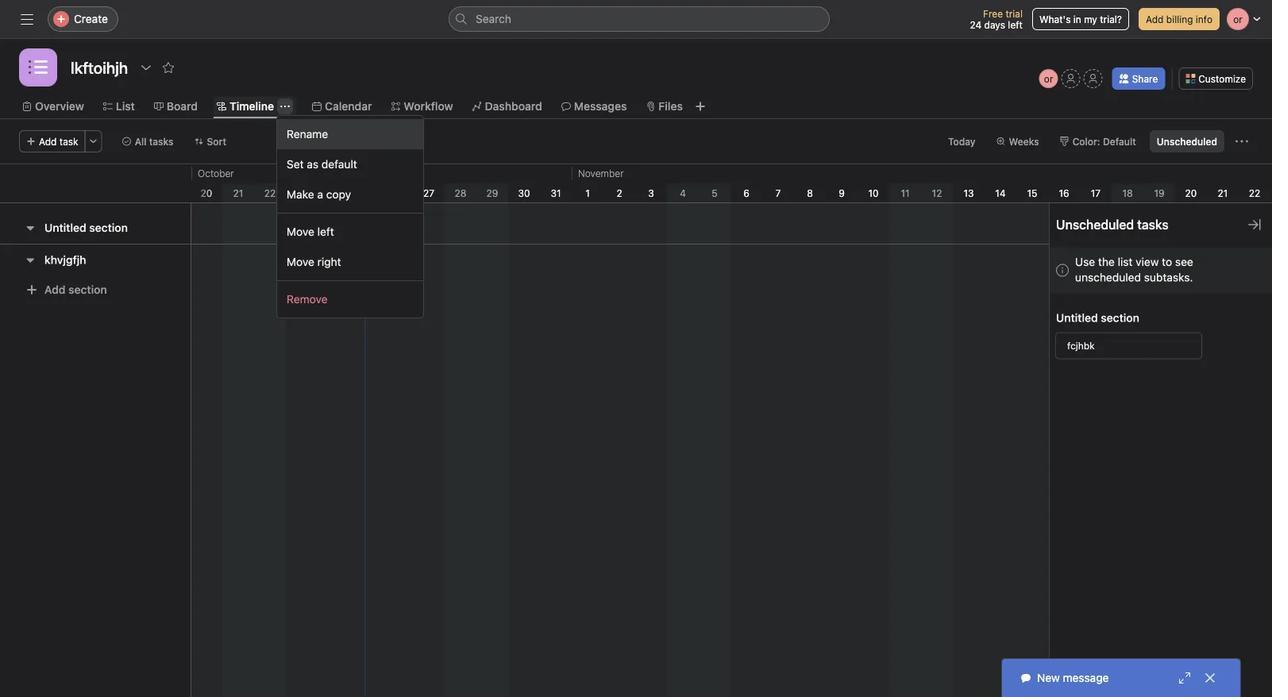 Task type: locate. For each thing, give the bounding box(es) containing it.
add left task
[[39, 136, 57, 147]]

17
[[1091, 187, 1101, 199]]

0 vertical spatial left
[[1008, 19, 1023, 30]]

trial?
[[1100, 14, 1122, 25]]

24
[[970, 19, 982, 30], [328, 187, 339, 199]]

1 move from the top
[[287, 225, 314, 238]]

board
[[167, 100, 198, 113]]

calendar
[[325, 100, 372, 113]]

1 horizontal spatial 20
[[1185, 187, 1197, 199]]

expand new message image
[[1178, 672, 1191, 685]]

what's
[[1039, 14, 1071, 25]]

color:
[[1073, 136, 1100, 147]]

create button
[[48, 6, 118, 32]]

make
[[287, 188, 314, 201]]

unscheduled down 17
[[1056, 217, 1134, 232]]

today button
[[941, 130, 983, 152]]

weeks button
[[989, 130, 1046, 152]]

tasks down 19
[[1137, 217, 1169, 232]]

21
[[233, 187, 243, 199], [1218, 187, 1228, 199]]

untitled section up khvjgfjh
[[44, 221, 128, 234]]

unscheduled for unscheduled
[[1157, 136, 1217, 147]]

khvjgfjh
[[44, 253, 86, 266]]

add for add task
[[39, 136, 57, 147]]

0 vertical spatial unscheduled
[[1157, 136, 1217, 147]]

1 horizontal spatial 21
[[1218, 187, 1228, 199]]

24 right a
[[328, 187, 339, 199]]

timeline
[[230, 100, 274, 113]]

untitled up khvjgfjh
[[44, 221, 86, 234]]

tasks
[[149, 136, 174, 147], [1137, 217, 1169, 232]]

22
[[264, 187, 276, 199], [1249, 187, 1260, 199]]

0 horizontal spatial left
[[317, 225, 334, 238]]

20 down october
[[201, 187, 212, 199]]

22 up close details image
[[1249, 187, 1260, 199]]

15
[[1027, 187, 1038, 199]]

20 right 19
[[1185, 187, 1197, 199]]

add billing info
[[1146, 14, 1213, 25]]

2 vertical spatial add
[[44, 283, 65, 296]]

add left "billing"
[[1146, 14, 1164, 25]]

dashboard
[[485, 100, 542, 113]]

untitled up fcjhbk
[[1056, 311, 1098, 324]]

21 down october
[[233, 187, 243, 199]]

add inside button
[[39, 136, 57, 147]]

section inside button
[[68, 283, 107, 296]]

30
[[518, 187, 530, 199]]

move left
[[287, 225, 334, 238]]

2 move from the top
[[287, 255, 314, 268]]

unscheduled up 19
[[1157, 136, 1217, 147]]

1 vertical spatial unscheduled
[[1056, 217, 1134, 232]]

left up right
[[317, 225, 334, 238]]

add down "khvjgfjh" button
[[44, 283, 65, 296]]

1 horizontal spatial untitled
[[1056, 311, 1098, 324]]

8
[[807, 187, 813, 199]]

untitled
[[44, 221, 86, 234], [1056, 311, 1098, 324]]

section down "khvjgfjh" button
[[68, 283, 107, 296]]

section down unscheduled
[[1101, 311, 1139, 324]]

0 vertical spatial move
[[287, 225, 314, 238]]

19
[[1154, 187, 1165, 199]]

tasks for unscheduled tasks
[[1137, 217, 1169, 232]]

set as default
[[287, 158, 357, 171]]

section
[[89, 221, 128, 234], [68, 283, 107, 296], [1101, 311, 1139, 324]]

1 horizontal spatial 22
[[1249, 187, 1260, 199]]

0 vertical spatial 24
[[970, 19, 982, 30]]

0 horizontal spatial 21
[[233, 187, 243, 199]]

21 down unscheduled dropdown button
[[1218, 187, 1228, 199]]

1 horizontal spatial unscheduled
[[1157, 136, 1217, 147]]

or
[[1044, 73, 1053, 84]]

unscheduled inside dropdown button
[[1157, 136, 1217, 147]]

more actions image right unscheduled dropdown button
[[1236, 135, 1248, 148]]

1 vertical spatial section
[[68, 283, 107, 296]]

1 20 from the left
[[201, 187, 212, 199]]

0 vertical spatial tasks
[[149, 136, 174, 147]]

0 vertical spatial untitled section
[[44, 221, 128, 234]]

files
[[659, 100, 683, 113]]

0 horizontal spatial untitled section
[[44, 221, 128, 234]]

0 horizontal spatial unscheduled
[[1056, 217, 1134, 232]]

section up add section
[[89, 221, 128, 234]]

billing
[[1166, 14, 1193, 25]]

left
[[1008, 19, 1023, 30], [317, 225, 334, 238]]

0 vertical spatial untitled
[[44, 221, 86, 234]]

what's in my trial? button
[[1032, 8, 1129, 30]]

dashboard link
[[472, 98, 542, 115]]

untitled section up fcjhbk
[[1056, 311, 1139, 324]]

move for move left
[[287, 225, 314, 238]]

0 horizontal spatial tasks
[[149, 136, 174, 147]]

tasks right all
[[149, 136, 174, 147]]

rename menu item
[[277, 119, 423, 149]]

1 horizontal spatial 24
[[970, 19, 982, 30]]

None text field
[[67, 53, 132, 82]]

files link
[[646, 98, 683, 115]]

3
[[648, 187, 654, 199]]

0 vertical spatial add
[[1146, 14, 1164, 25]]

31
[[551, 187, 561, 199]]

1 horizontal spatial left
[[1008, 19, 1023, 30]]

1 vertical spatial add
[[39, 136, 57, 147]]

0 horizontal spatial more actions image
[[89, 137, 98, 146]]

tasks for all tasks
[[149, 136, 174, 147]]

workflow
[[404, 100, 453, 113]]

27
[[423, 187, 434, 199]]

search
[[476, 12, 511, 25]]

1 vertical spatial untitled
[[1056, 311, 1098, 324]]

messages link
[[561, 98, 627, 115]]

days
[[984, 19, 1005, 30]]

more actions image
[[1236, 135, 1248, 148], [89, 137, 98, 146]]

22 left make
[[264, 187, 276, 199]]

24 left days
[[970, 19, 982, 30]]

move
[[287, 225, 314, 238], [287, 255, 314, 268]]

collapse task list for the section untitled section image
[[24, 222, 37, 234]]

0 horizontal spatial 20
[[201, 187, 212, 199]]

1 22 from the left
[[264, 187, 276, 199]]

what's in my trial?
[[1039, 14, 1122, 25]]

sort
[[207, 136, 226, 147]]

2 22 from the left
[[1249, 187, 1260, 199]]

2 vertical spatial section
[[1101, 311, 1139, 324]]

11
[[901, 187, 910, 199]]

0 horizontal spatial untitled
[[44, 221, 86, 234]]

1 horizontal spatial tasks
[[1137, 217, 1169, 232]]

workflow link
[[391, 98, 453, 115]]

1 vertical spatial move
[[287, 255, 314, 268]]

move left right
[[287, 255, 314, 268]]

right
[[317, 255, 341, 268]]

untitled section button
[[44, 214, 128, 242]]

0 vertical spatial section
[[89, 221, 128, 234]]

left right days
[[1008, 19, 1023, 30]]

add to starred image
[[162, 61, 175, 74]]

1 vertical spatial untitled section
[[1056, 311, 1139, 324]]

0 horizontal spatial 24
[[328, 187, 339, 199]]

tasks inside dropdown button
[[149, 136, 174, 147]]

29
[[486, 187, 498, 199]]

collapse task list for the section khvjgfjh image
[[24, 254, 37, 266]]

list link
[[103, 98, 135, 115]]

1 vertical spatial 24
[[328, 187, 339, 199]]

all tasks button
[[115, 130, 181, 152]]

unscheduled
[[1157, 136, 1217, 147], [1056, 217, 1134, 232]]

add
[[1146, 14, 1164, 25], [39, 136, 57, 147], [44, 283, 65, 296]]

my
[[1084, 14, 1097, 25]]

unscheduled button
[[1150, 130, 1225, 152]]

1 vertical spatial tasks
[[1137, 217, 1169, 232]]

more actions image right task
[[89, 137, 98, 146]]

view
[[1136, 255, 1159, 268]]

move up move right
[[287, 225, 314, 238]]

1 horizontal spatial untitled section
[[1056, 311, 1139, 324]]

copy
[[326, 188, 351, 201]]

18
[[1122, 187, 1133, 199]]

1
[[585, 187, 590, 199]]

0 horizontal spatial 22
[[264, 187, 276, 199]]

list
[[1118, 255, 1133, 268]]

add task
[[39, 136, 78, 147]]



Task type: describe. For each thing, give the bounding box(es) containing it.
add for add section
[[44, 283, 65, 296]]

customize
[[1199, 73, 1246, 84]]

close image
[[1204, 672, 1217, 685]]

free trial 24 days left
[[970, 8, 1023, 30]]

16
[[1059, 187, 1069, 199]]

untitled inside button
[[44, 221, 86, 234]]

overview link
[[22, 98, 84, 115]]

unscheduled for unscheduled tasks
[[1056, 217, 1134, 232]]

unscheduled tasks
[[1056, 217, 1169, 232]]

khvjgfjh button
[[44, 246, 86, 274]]

7
[[776, 187, 781, 199]]

show options image
[[140, 61, 153, 74]]

10
[[868, 187, 879, 199]]

see
[[1175, 255, 1193, 268]]

13
[[964, 187, 974, 199]]

left inside free trial 24 days left
[[1008, 19, 1023, 30]]

2 20 from the left
[[1185, 187, 1197, 199]]

2 21 from the left
[[1218, 187, 1228, 199]]

14
[[995, 187, 1006, 199]]

default
[[1103, 136, 1136, 147]]

subtasks.
[[1144, 271, 1193, 284]]

create
[[74, 12, 108, 25]]

12
[[932, 187, 942, 199]]

24 inside free trial 24 days left
[[970, 19, 982, 30]]

28
[[455, 187, 467, 199]]

6
[[743, 187, 750, 199]]

info
[[1196, 14, 1213, 25]]

move right
[[287, 255, 341, 268]]

november
[[578, 168, 624, 179]]

board link
[[154, 98, 198, 115]]

free
[[983, 8, 1003, 19]]

to
[[1162, 255, 1172, 268]]

5
[[712, 187, 718, 199]]

expand sidebar image
[[21, 13, 33, 25]]

move for move right
[[287, 255, 314, 268]]

all
[[135, 136, 146, 147]]

search button
[[449, 6, 830, 32]]

make a copy
[[287, 188, 351, 201]]

messages
[[574, 100, 627, 113]]

today
[[948, 136, 976, 147]]

weeks
[[1009, 136, 1039, 147]]

search list box
[[449, 6, 830, 32]]

add for add billing info
[[1146, 14, 1164, 25]]

1 21 from the left
[[233, 187, 243, 199]]

overview
[[35, 100, 84, 113]]

october
[[198, 168, 234, 179]]

default
[[322, 158, 357, 171]]

set
[[287, 158, 304, 171]]

rename
[[287, 127, 328, 141]]

share
[[1132, 73, 1158, 84]]

color: default button
[[1053, 130, 1143, 152]]

or button
[[1039, 69, 1058, 88]]

list
[[116, 100, 135, 113]]

task
[[59, 136, 78, 147]]

add billing info button
[[1139, 8, 1220, 30]]

tab actions image
[[280, 102, 290, 111]]

use the list view to see unscheduled subtasks.
[[1075, 255, 1193, 284]]

4
[[680, 187, 686, 199]]

fcjhbk
[[1067, 340, 1095, 351]]

add tab image
[[694, 100, 707, 113]]

in
[[1073, 14, 1081, 25]]

customize button
[[1179, 68, 1253, 90]]

add task button
[[19, 130, 85, 152]]

1 vertical spatial left
[[317, 225, 334, 238]]

new message
[[1037, 671, 1109, 685]]

share button
[[1112, 68, 1165, 90]]

sort button
[[187, 130, 234, 152]]

all tasks
[[135, 136, 174, 147]]

1 horizontal spatial more actions image
[[1236, 135, 1248, 148]]

close details image
[[1248, 218, 1261, 231]]

section inside button
[[89, 221, 128, 234]]

a
[[317, 188, 323, 201]]

unscheduled
[[1075, 271, 1141, 284]]

use
[[1075, 255, 1095, 268]]

remove
[[287, 293, 328, 306]]

as
[[307, 158, 319, 171]]

timeline link
[[217, 98, 274, 115]]

the
[[1098, 255, 1115, 268]]

calendar link
[[312, 98, 372, 115]]

2
[[617, 187, 622, 199]]

color: default
[[1073, 136, 1136, 147]]

add section
[[44, 283, 107, 296]]

9
[[839, 187, 845, 199]]

list image
[[29, 58, 48, 77]]



Task type: vqa. For each thing, say whether or not it's contained in the screenshot.
Unscheduled for Unscheduled tasks
yes



